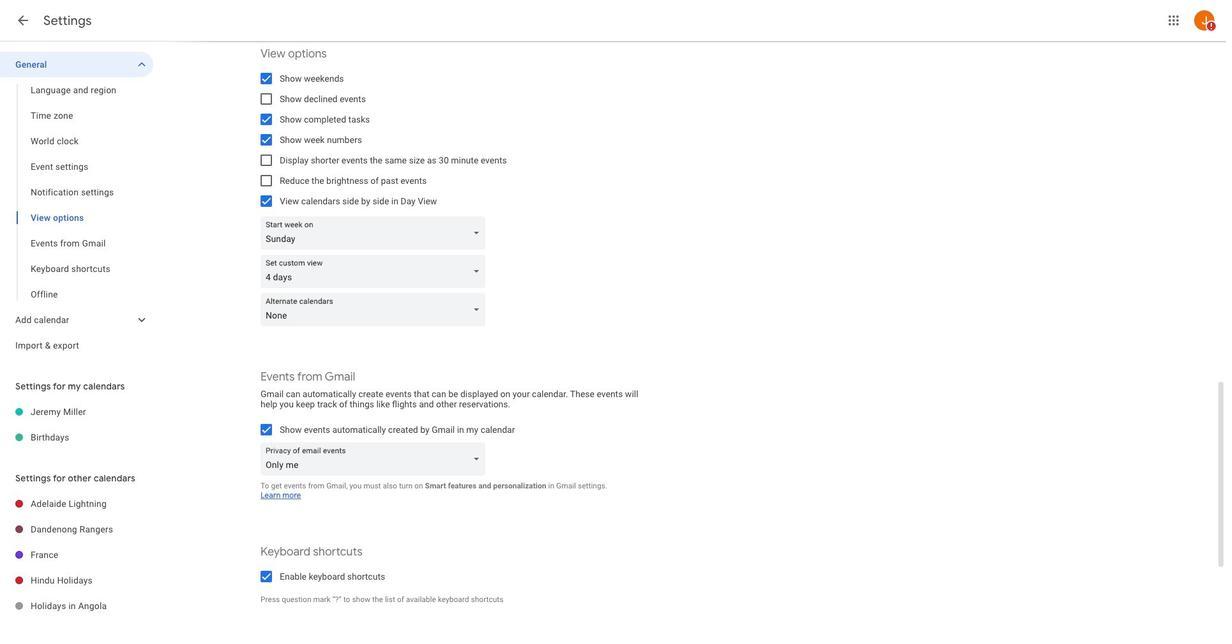 Task type: describe. For each thing, give the bounding box(es) containing it.
france tree item
[[0, 543, 153, 568]]

holidays in angola tree item
[[0, 594, 153, 619]]

dandenong rangers tree item
[[0, 517, 153, 543]]

1 tree from the top
[[0, 52, 153, 358]]

adelaide lightning tree item
[[0, 491, 153, 517]]

birthdays tree item
[[0, 425, 153, 450]]

2 tree from the top
[[0, 399, 153, 450]]



Task type: locate. For each thing, give the bounding box(es) containing it.
go back image
[[15, 13, 31, 28]]

None field
[[261, 217, 491, 250], [261, 255, 491, 288], [261, 293, 491, 327], [261, 443, 491, 476], [261, 217, 491, 250], [261, 255, 491, 288], [261, 293, 491, 327], [261, 443, 491, 476]]

2 vertical spatial tree
[[0, 491, 153, 619]]

jeremy miller tree item
[[0, 399, 153, 425]]

group
[[0, 77, 153, 307]]

0 vertical spatial tree
[[0, 52, 153, 358]]

1 vertical spatial tree
[[0, 399, 153, 450]]

heading
[[43, 13, 92, 29]]

general tree item
[[0, 52, 153, 77]]

3 tree from the top
[[0, 491, 153, 619]]

tree
[[0, 52, 153, 358], [0, 399, 153, 450], [0, 491, 153, 619]]

hindu holidays tree item
[[0, 568, 153, 594]]



Task type: vqa. For each thing, say whether or not it's contained in the screenshot.
Holidays in Angola 'tree item'
yes



